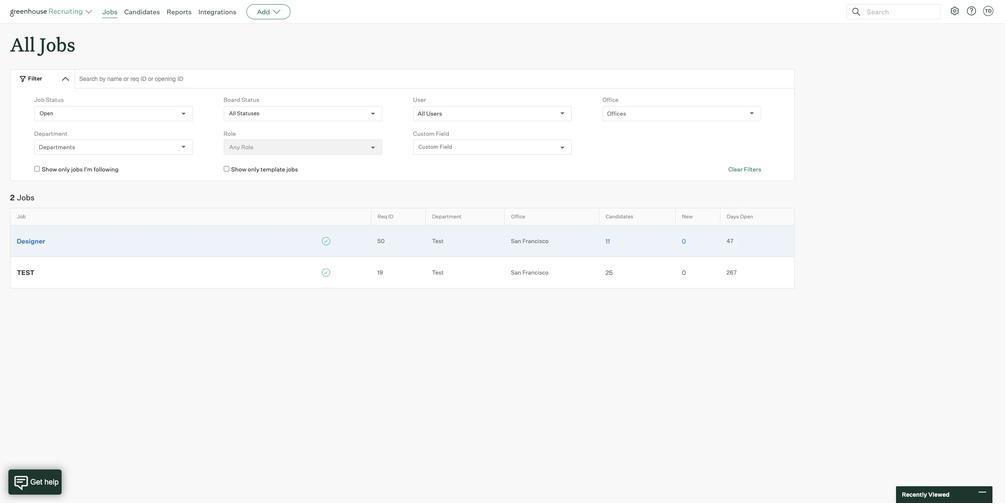 Task type: locate. For each thing, give the bounding box(es) containing it.
1 vertical spatial open
[[740, 213, 753, 220]]

days
[[727, 213, 739, 220]]

job for job status
[[34, 96, 45, 103]]

francisco
[[523, 237, 549, 244], [523, 269, 549, 276]]

add button
[[247, 4, 291, 19]]

0 link down the new at top right
[[676, 237, 721, 245]]

0 horizontal spatial all
[[10, 32, 35, 57]]

only for jobs
[[58, 166, 70, 173]]

jobs link
[[102, 8, 118, 16]]

jobs left i'm
[[71, 166, 83, 173]]

0 vertical spatial jobs
[[102, 8, 118, 16]]

reports link
[[167, 8, 192, 16]]

2 san francisco from the top
[[511, 269, 549, 276]]

0 vertical spatial san francisco
[[511, 237, 549, 244]]

integrations link
[[198, 8, 237, 16]]

0 vertical spatial 0
[[682, 237, 686, 245]]

1 horizontal spatial open
[[740, 213, 753, 220]]

td
[[985, 8, 992, 14]]

1 horizontal spatial jobs
[[287, 166, 298, 173]]

users
[[426, 110, 442, 117]]

1 horizontal spatial department
[[432, 213, 462, 220]]

all for all jobs
[[10, 32, 35, 57]]

1 vertical spatial office
[[511, 213, 525, 220]]

all
[[10, 32, 35, 57], [418, 110, 425, 117], [229, 110, 236, 117]]

filter
[[28, 75, 42, 82]]

2 only from the left
[[248, 166, 259, 173]]

0 vertical spatial test
[[432, 237, 444, 244]]

all users option
[[418, 110, 442, 117]]

job status
[[34, 96, 64, 103]]

2 francisco from the top
[[523, 269, 549, 276]]

2 0 from the top
[[682, 269, 686, 277]]

2 status from the left
[[241, 96, 259, 103]]

1 vertical spatial jobs
[[39, 32, 75, 57]]

status
[[46, 96, 64, 103], [241, 96, 259, 103]]

25
[[606, 269, 613, 277]]

1 horizontal spatial job
[[34, 96, 45, 103]]

2 san from the top
[[511, 269, 521, 276]]

role
[[224, 130, 236, 137]]

0 vertical spatial san
[[511, 237, 521, 244]]

1 vertical spatial francisco
[[523, 269, 549, 276]]

status for job status
[[46, 96, 64, 103]]

all left users in the left of the page
[[418, 110, 425, 117]]

candidates right jobs link at the top of the page
[[124, 8, 160, 16]]

td button
[[984, 6, 994, 16]]

open right days
[[740, 213, 753, 220]]

1 0 link from the top
[[676, 237, 721, 245]]

candidates up 11
[[606, 213, 633, 220]]

1 vertical spatial department
[[432, 213, 462, 220]]

field
[[436, 130, 450, 137], [440, 144, 452, 150]]

0 for 25
[[682, 269, 686, 277]]

francisco for 25
[[523, 269, 549, 276]]

1 vertical spatial 0 link
[[676, 268, 721, 277]]

1 horizontal spatial show
[[231, 166, 247, 173]]

1 horizontal spatial only
[[248, 166, 259, 173]]

1 jobs from the left
[[71, 166, 83, 173]]

francisco for 11
[[523, 237, 549, 244]]

1 san francisco from the top
[[511, 237, 549, 244]]

candidates
[[124, 8, 160, 16], [606, 213, 633, 220]]

job down 2 jobs
[[17, 213, 26, 220]]

designer
[[17, 237, 45, 245]]

integrations
[[198, 8, 237, 16]]

job down filter
[[34, 96, 45, 103]]

job for job
[[17, 213, 26, 220]]

1 vertical spatial san
[[511, 269, 521, 276]]

1 san from the top
[[511, 237, 521, 244]]

1 vertical spatial 0
[[682, 269, 686, 277]]

2 jobs from the left
[[287, 166, 298, 173]]

11 link
[[599, 237, 676, 245]]

reports
[[167, 8, 192, 16]]

board
[[224, 96, 240, 103]]

custom
[[413, 130, 435, 137], [419, 144, 439, 150]]

1 status from the left
[[46, 96, 64, 103]]

2 vertical spatial jobs
[[17, 193, 35, 202]]

1 vertical spatial san francisco
[[511, 269, 549, 276]]

all down board on the top left of page
[[229, 110, 236, 117]]

0 horizontal spatial show
[[42, 166, 57, 173]]

custom field
[[413, 130, 450, 137], [419, 144, 452, 150]]

0 horizontal spatial open
[[40, 110, 53, 117]]

1 francisco from the top
[[523, 237, 549, 244]]

clear filters
[[729, 166, 762, 173]]

0 vertical spatial job
[[34, 96, 45, 103]]

0 horizontal spatial status
[[46, 96, 64, 103]]

1 vertical spatial test
[[432, 269, 444, 276]]

show for show only template jobs
[[231, 166, 247, 173]]

jobs right '2'
[[17, 193, 35, 202]]

template
[[261, 166, 285, 173]]

2 show from the left
[[231, 166, 247, 173]]

user
[[413, 96, 426, 103]]

1 vertical spatial candidates
[[606, 213, 633, 220]]

req
[[378, 213, 387, 220]]

2 jobs
[[10, 193, 35, 202]]

show for show only jobs i'm following
[[42, 166, 57, 173]]

all up filter
[[10, 32, 35, 57]]

clear filters link
[[729, 165, 762, 173]]

custom down "all users" option
[[419, 144, 439, 150]]

departments
[[39, 143, 75, 151]]

department
[[34, 130, 68, 137], [432, 213, 462, 220]]

2 0 link from the top
[[676, 268, 721, 277]]

show
[[42, 166, 57, 173], [231, 166, 247, 173]]

san francisco for 25
[[511, 269, 549, 276]]

only for template
[[248, 166, 259, 173]]

only left template on the left of the page
[[248, 166, 259, 173]]

san francisco
[[511, 237, 549, 244], [511, 269, 549, 276]]

test
[[432, 237, 444, 244], [432, 269, 444, 276]]

req id
[[378, 213, 394, 220]]

0 horizontal spatial only
[[58, 166, 70, 173]]

1 test from the top
[[432, 237, 444, 244]]

1 horizontal spatial jobs
[[39, 32, 75, 57]]

show right the show only template jobs checkbox
[[231, 166, 247, 173]]

san
[[511, 237, 521, 244], [511, 269, 521, 276]]

2 horizontal spatial all
[[418, 110, 425, 117]]

0 vertical spatial francisco
[[523, 237, 549, 244]]

job
[[34, 96, 45, 103], [17, 213, 26, 220]]

custom field down users in the left of the page
[[419, 144, 452, 150]]

0 link
[[676, 237, 721, 245], [676, 268, 721, 277]]

only
[[58, 166, 70, 173], [248, 166, 259, 173]]

0 horizontal spatial jobs
[[71, 166, 83, 173]]

custom field down all users
[[413, 130, 450, 137]]

0 vertical spatial 0 link
[[676, 237, 721, 245]]

1 horizontal spatial status
[[241, 96, 259, 103]]

show only template jobs
[[231, 166, 298, 173]]

0 vertical spatial open
[[40, 110, 53, 117]]

all for all statuses
[[229, 110, 236, 117]]

office
[[603, 96, 619, 103], [511, 213, 525, 220]]

1 vertical spatial job
[[17, 213, 26, 220]]

1 show from the left
[[42, 166, 57, 173]]

0 vertical spatial department
[[34, 130, 68, 137]]

0
[[682, 237, 686, 245], [682, 269, 686, 277]]

1 only from the left
[[58, 166, 70, 173]]

0 link left 267
[[676, 268, 721, 277]]

open
[[40, 110, 53, 117], [740, 213, 753, 220]]

0 horizontal spatial candidates
[[124, 8, 160, 16]]

2 test from the top
[[432, 269, 444, 276]]

0 for 11
[[682, 237, 686, 245]]

267
[[727, 269, 737, 276]]

clear
[[729, 166, 743, 173]]

1 horizontal spatial office
[[603, 96, 619, 103]]

greenhouse recruiting image
[[10, 7, 86, 17]]

jobs down greenhouse recruiting image
[[39, 32, 75, 57]]

status for board status
[[241, 96, 259, 103]]

jobs
[[102, 8, 118, 16], [39, 32, 75, 57], [17, 193, 35, 202]]

open down job status
[[40, 110, 53, 117]]

0 vertical spatial office
[[603, 96, 619, 103]]

filters
[[744, 166, 762, 173]]

days open
[[727, 213, 753, 220]]

1 0 from the top
[[682, 237, 686, 245]]

i'm
[[84, 166, 92, 173]]

0 horizontal spatial job
[[17, 213, 26, 220]]

1 horizontal spatial all
[[229, 110, 236, 117]]

0 vertical spatial candidates
[[124, 8, 160, 16]]

all users
[[418, 110, 442, 117]]

0 horizontal spatial jobs
[[17, 193, 35, 202]]

show right show only jobs i'm following checkbox
[[42, 166, 57, 173]]

only down departments
[[58, 166, 70, 173]]

jobs right template on the left of the page
[[287, 166, 298, 173]]

jobs left "candidates" link
[[102, 8, 118, 16]]

custom down all users
[[413, 130, 435, 137]]

jobs
[[71, 166, 83, 173], [287, 166, 298, 173]]



Task type: describe. For each thing, give the bounding box(es) containing it.
0 vertical spatial custom
[[413, 130, 435, 137]]

47
[[727, 237, 734, 244]]

add
[[257, 8, 270, 16]]

test for 11
[[432, 237, 444, 244]]

25 link
[[599, 268, 676, 277]]

jobs for all jobs
[[39, 32, 75, 57]]

offices
[[607, 110, 626, 117]]

Search by name or req ID or opening ID text field
[[75, 69, 795, 89]]

Show only template jobs checkbox
[[224, 166, 229, 172]]

configure image
[[950, 6, 960, 16]]

0 vertical spatial field
[[436, 130, 450, 137]]

id
[[388, 213, 394, 220]]

following
[[94, 166, 119, 173]]

2
[[10, 193, 15, 202]]

jobs for 2 jobs
[[17, 193, 35, 202]]

san for 11
[[511, 237, 521, 244]]

test
[[17, 269, 35, 277]]

new
[[682, 213, 693, 220]]

statuses
[[237, 110, 260, 117]]

all for all users
[[418, 110, 425, 117]]

19
[[377, 269, 383, 276]]

test for 25
[[432, 269, 444, 276]]

board status
[[224, 96, 259, 103]]

san for 25
[[511, 269, 521, 276]]

candidates link
[[124, 8, 160, 16]]

san francisco for 11
[[511, 237, 549, 244]]

Show only jobs I'm following checkbox
[[34, 166, 40, 172]]

2 horizontal spatial jobs
[[102, 8, 118, 16]]

50
[[377, 238, 385, 245]]

designer link
[[10, 236, 371, 246]]

1 vertical spatial custom
[[419, 144, 439, 150]]

11
[[606, 237, 610, 245]]

recently
[[902, 491, 927, 498]]

1 horizontal spatial candidates
[[606, 213, 633, 220]]

all statuses
[[229, 110, 260, 117]]

0 horizontal spatial office
[[511, 213, 525, 220]]

recently viewed
[[902, 491, 950, 498]]

Search text field
[[865, 6, 933, 18]]

all jobs
[[10, 32, 75, 57]]

0 horizontal spatial department
[[34, 130, 68, 137]]

viewed
[[929, 491, 950, 498]]

test link
[[10, 268, 371, 277]]

td button
[[982, 4, 995, 18]]

1 vertical spatial field
[[440, 144, 452, 150]]

0 link for 11
[[676, 237, 721, 245]]

show only jobs i'm following
[[42, 166, 119, 173]]

0 vertical spatial custom field
[[413, 130, 450, 137]]

0 link for 25
[[676, 268, 721, 277]]

1 vertical spatial custom field
[[419, 144, 452, 150]]



Task type: vqa. For each thing, say whether or not it's contained in the screenshot.
PDF
no



